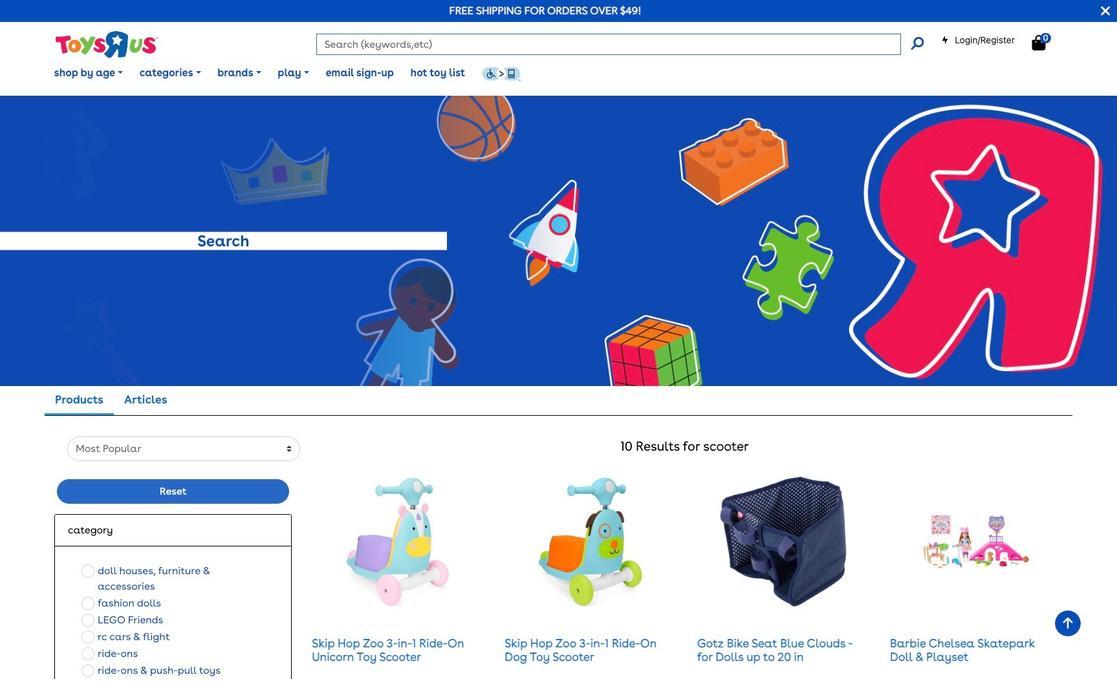 Task type: locate. For each thing, give the bounding box(es) containing it.
skip hop zoo 3-in-1 ride-on dog toy scooter image
[[538, 477, 644, 607]]

main content
[[0, 96, 1117, 679]]

menu bar
[[46, 50, 1117, 96]]

tab list
[[45, 386, 178, 416]]

toys r us image
[[54, 30, 158, 59]]

None search field
[[316, 34, 924, 55]]

gotz bike seat blue clouds - for dolls up to 20 in image
[[719, 477, 848, 607]]

skip hop zoo 3-in-1 ride-on unicorn toy scooter image
[[345, 477, 451, 607]]



Task type: describe. For each thing, give the bounding box(es) containing it.
barbie chelsea skatepark doll & playset image
[[923, 477, 1029, 607]]

this icon serves as a link to download the essential accessibility assistive technology app for individuals with physical disabilities. it is featured as part of our commitment to diversity and inclusion. image
[[482, 67, 521, 81]]

category element
[[68, 523, 278, 538]]

close button image
[[1101, 4, 1110, 18]]

shopping bag image
[[1032, 35, 1046, 50]]

Enter Keyword or Item No. search field
[[316, 34, 901, 55]]



Task type: vqa. For each thing, say whether or not it's contained in the screenshot.
Main Content
yes



